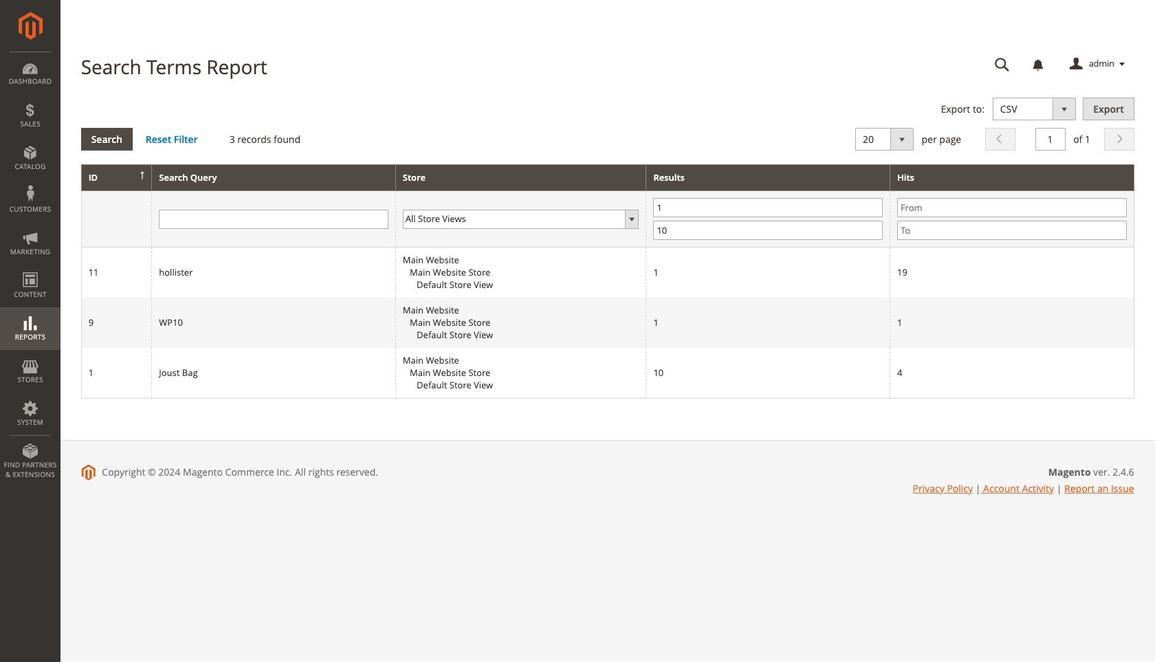 Task type: describe. For each thing, give the bounding box(es) containing it.
From text field
[[654, 198, 883, 218]]

From text field
[[898, 198, 1127, 218]]

magento admin panel image
[[18, 12, 42, 40]]



Task type: locate. For each thing, give the bounding box(es) containing it.
menu bar
[[0, 52, 61, 486]]

to text field down from text box
[[654, 221, 883, 240]]

2 to text field from the left
[[898, 221, 1127, 240]]

to text field for from text field
[[898, 221, 1127, 240]]

to text field down from text field
[[898, 221, 1127, 240]]

None text field
[[985, 52, 1020, 76], [159, 210, 389, 229], [985, 52, 1020, 76], [159, 210, 389, 229]]

1 horizontal spatial to text field
[[898, 221, 1127, 240]]

To text field
[[654, 221, 883, 240], [898, 221, 1127, 240]]

to text field for from text box
[[654, 221, 883, 240]]

None text field
[[1036, 128, 1066, 150]]

0 horizontal spatial to text field
[[654, 221, 883, 240]]

1 to text field from the left
[[654, 221, 883, 240]]



